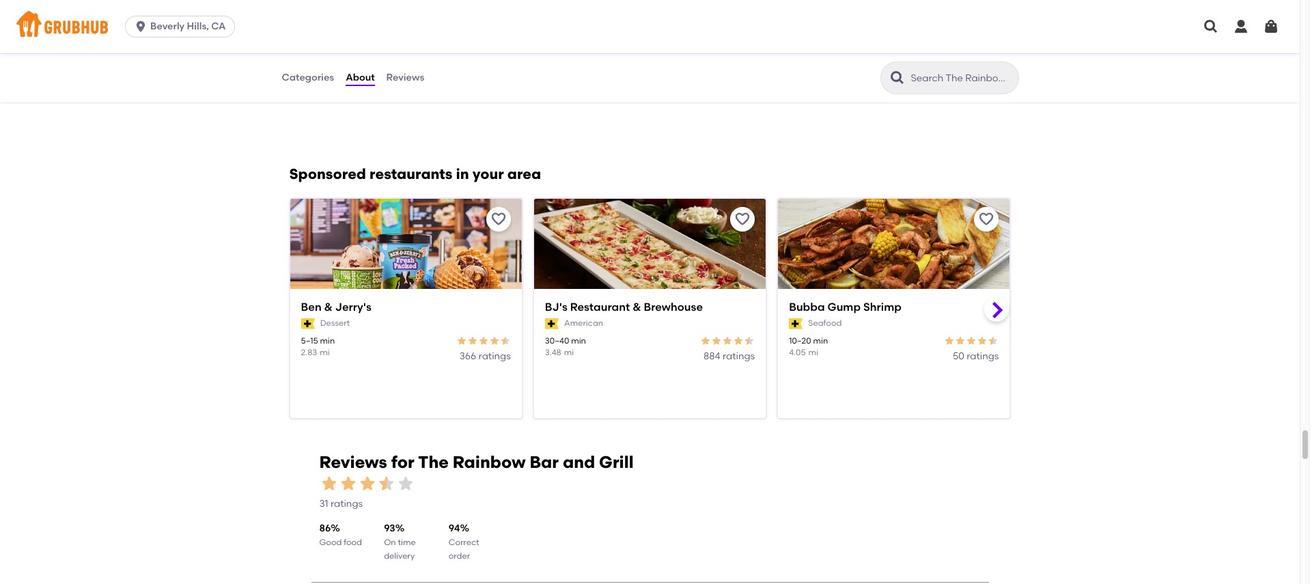 Task type: locate. For each thing, give the bounding box(es) containing it.
good
[[320, 538, 342, 547]]

3 save this restaurant button from the left
[[975, 207, 1000, 232]]

94
[[449, 523, 460, 535]]

0 horizontal spatial svg image
[[1234, 18, 1250, 35]]

& left brewhouse
[[633, 301, 641, 314]]

ca
[[211, 21, 226, 32]]

about
[[346, 72, 375, 83]]

0 horizontal spatial subscription pass image
[[545, 318, 559, 329]]

and
[[563, 453, 595, 473]]

ratings right 366
[[479, 351, 511, 362]]

ratings
[[479, 351, 511, 362], [723, 351, 755, 362], [967, 351, 999, 362], [331, 498, 363, 510]]

reviews for the rainbow bar and grill
[[320, 453, 634, 473]]

2 save this restaurant button from the left
[[731, 207, 755, 232]]

&
[[324, 301, 333, 314], [633, 301, 641, 314]]

2 min from the left
[[571, 336, 586, 346]]

categories button
[[281, 53, 335, 103]]

save this restaurant button
[[486, 207, 511, 232], [731, 207, 755, 232], [975, 207, 1000, 232]]

mi inside "10–20 min 4.05 mi"
[[809, 348, 819, 357]]

min right 5–15 at the bottom of the page
[[320, 336, 335, 346]]

your
[[473, 165, 504, 182]]

min down american
[[571, 336, 586, 346]]

0 horizontal spatial &
[[324, 301, 333, 314]]

2 horizontal spatial mi
[[809, 348, 819, 357]]

ben & jerry's link
[[301, 300, 511, 315]]

0 horizontal spatial svg image
[[134, 20, 148, 33]]

2 mi from the left
[[564, 348, 574, 357]]

ben
[[301, 301, 322, 314]]

& right ben
[[324, 301, 333, 314]]

0 horizontal spatial min
[[320, 336, 335, 346]]

beverly hills, ca button
[[125, 16, 240, 38]]

min inside 30–40 min 3.48 mi
[[571, 336, 586, 346]]

delivery
[[384, 552, 415, 561]]

2 subscription pass image from the left
[[789, 318, 803, 329]]

0 horizontal spatial mi
[[320, 348, 330, 357]]

5–15
[[301, 336, 318, 346]]

bubba gump shrimp logo image
[[779, 199, 1010, 313]]

on
[[384, 538, 396, 547]]

1 horizontal spatial mi
[[564, 348, 574, 357]]

1 save this restaurant image from the left
[[735, 211, 751, 227]]

mi right "2.83"
[[320, 348, 330, 357]]

bj's restaurant & brewhouse
[[545, 301, 703, 314]]

1 horizontal spatial save this restaurant image
[[979, 211, 995, 227]]

1 horizontal spatial &
[[633, 301, 641, 314]]

0 horizontal spatial save this restaurant image
[[735, 211, 751, 227]]

reviews for reviews
[[387, 72, 425, 83]]

1 horizontal spatial save this restaurant button
[[731, 207, 755, 232]]

bj's restaurant & brewhouse link
[[545, 300, 755, 315]]

1 horizontal spatial svg image
[[1264, 18, 1280, 35]]

mi for bubba
[[809, 348, 819, 357]]

star icon image
[[456, 335, 467, 346], [467, 335, 478, 346], [478, 335, 489, 346], [489, 335, 500, 346], [500, 335, 511, 346], [500, 335, 511, 346], [701, 335, 712, 346], [712, 335, 722, 346], [722, 335, 733, 346], [733, 335, 744, 346], [744, 335, 755, 346], [744, 335, 755, 346], [945, 335, 956, 346], [956, 335, 967, 346], [967, 335, 978, 346], [978, 335, 989, 346], [989, 335, 999, 346], [989, 335, 999, 346], [320, 474, 339, 493], [339, 474, 358, 493], [358, 474, 377, 493], [377, 474, 396, 493], [377, 474, 396, 493], [396, 474, 415, 493]]

beverly
[[150, 21, 185, 32]]

1 vertical spatial reviews
[[320, 453, 387, 473]]

50
[[953, 351, 965, 362]]

mi right 4.05
[[809, 348, 819, 357]]

subscription pass image up 10–20
[[789, 318, 803, 329]]

subscription pass image for bubba
[[789, 318, 803, 329]]

brewhouse
[[644, 301, 703, 314]]

1 min from the left
[[320, 336, 335, 346]]

1 horizontal spatial svg image
[[1204, 18, 1220, 35]]

366
[[460, 351, 477, 362]]

3 min from the left
[[814, 336, 829, 346]]

main navigation navigation
[[0, 0, 1301, 53]]

subscription pass image
[[301, 318, 315, 329]]

0 horizontal spatial save this restaurant button
[[486, 207, 511, 232]]

search icon image
[[889, 70, 906, 86]]

1 horizontal spatial min
[[571, 336, 586, 346]]

svg image
[[1204, 18, 1220, 35], [134, 20, 148, 33]]

min for &
[[320, 336, 335, 346]]

hills,
[[187, 21, 209, 32]]

Search The Rainbow Bar and Grill search field
[[910, 72, 1015, 85]]

min for restaurant
[[571, 336, 586, 346]]

svg image
[[1234, 18, 1250, 35], [1264, 18, 1280, 35]]

1 horizontal spatial subscription pass image
[[789, 318, 803, 329]]

seafood
[[809, 319, 842, 328]]

svg image inside beverly hills, ca button
[[134, 20, 148, 33]]

min inside 5–15 min 2.83 mi
[[320, 336, 335, 346]]

ratings right 50
[[967, 351, 999, 362]]

reviews
[[387, 72, 425, 83], [320, 453, 387, 473]]

in
[[456, 165, 469, 182]]

restaurants
[[370, 165, 453, 182]]

min
[[320, 336, 335, 346], [571, 336, 586, 346], [814, 336, 829, 346]]

2 horizontal spatial save this restaurant button
[[975, 207, 1000, 232]]

mi inside 30–40 min 3.48 mi
[[564, 348, 574, 357]]

reviews up the 31 ratings
[[320, 453, 387, 473]]

884 ratings
[[704, 351, 755, 362]]

shrimp
[[864, 301, 902, 314]]

min down seafood
[[814, 336, 829, 346]]

reviews right about
[[387, 72, 425, 83]]

sponsored
[[289, 165, 366, 182]]

ratings for bubba gump shrimp
[[967, 351, 999, 362]]

1 save this restaurant button from the left
[[486, 207, 511, 232]]

1 subscription pass image from the left
[[545, 318, 559, 329]]

2 save this restaurant image from the left
[[979, 211, 995, 227]]

3 mi from the left
[[809, 348, 819, 357]]

3.48
[[545, 348, 562, 357]]

for
[[391, 453, 415, 473]]

ben & jerry's logo image
[[290, 199, 522, 313]]

ratings right 31
[[331, 498, 363, 510]]

reviews inside reviews button
[[387, 72, 425, 83]]

ratings right 884 at the bottom
[[723, 351, 755, 362]]

mi inside 5–15 min 2.83 mi
[[320, 348, 330, 357]]

grill
[[599, 453, 634, 473]]

1 mi from the left
[[320, 348, 330, 357]]

save this restaurant image for bubba gump shrimp
[[979, 211, 995, 227]]

subscription pass image down bj's
[[545, 318, 559, 329]]

1 & from the left
[[324, 301, 333, 314]]

mi right 3.48
[[564, 348, 574, 357]]

subscription pass image
[[545, 318, 559, 329], [789, 318, 803, 329]]

min inside "10–20 min 4.05 mi"
[[814, 336, 829, 346]]

2 horizontal spatial min
[[814, 336, 829, 346]]

mi
[[320, 348, 330, 357], [564, 348, 574, 357], [809, 348, 819, 357]]

save this restaurant image
[[735, 211, 751, 227], [979, 211, 995, 227]]

0 vertical spatial reviews
[[387, 72, 425, 83]]



Task type: describe. For each thing, give the bounding box(es) containing it.
min for gump
[[814, 336, 829, 346]]

bubba
[[789, 301, 825, 314]]

1 svg image from the left
[[1234, 18, 1250, 35]]

about button
[[345, 53, 376, 103]]

beverly hills, ca
[[150, 21, 226, 32]]

4.05
[[789, 348, 806, 357]]

31
[[320, 498, 328, 510]]

2 svg image from the left
[[1264, 18, 1280, 35]]

ben & jerry's
[[301, 301, 372, 314]]

jerry's
[[335, 301, 372, 314]]

bubba gump shrimp
[[789, 301, 902, 314]]

categories
[[282, 72, 334, 83]]

86
[[320, 523, 331, 535]]

bubba gump shrimp link
[[789, 300, 1000, 315]]

food
[[344, 538, 362, 547]]

ratings for ben & jerry's
[[479, 351, 511, 362]]

bar
[[530, 453, 559, 473]]

2.83
[[301, 348, 317, 357]]

2 & from the left
[[633, 301, 641, 314]]

correct
[[449, 538, 479, 547]]

save this restaurant image for bj's restaurant & brewhouse
[[735, 211, 751, 227]]

366 ratings
[[460, 351, 511, 362]]

30–40
[[545, 336, 569, 346]]

order
[[449, 552, 470, 561]]

reviews button
[[386, 53, 425, 103]]

bj's
[[545, 301, 568, 314]]

ratings for bj's restaurant & brewhouse
[[723, 351, 755, 362]]

time
[[398, 538, 416, 547]]

rainbow
[[453, 453, 526, 473]]

30–40 min 3.48 mi
[[545, 336, 586, 357]]

save this restaurant button for bubba gump shrimp
[[975, 207, 1000, 232]]

884
[[704, 351, 721, 362]]

the
[[418, 453, 449, 473]]

american
[[565, 319, 604, 328]]

reviews for reviews for the rainbow bar and grill
[[320, 453, 387, 473]]

5–15 min 2.83 mi
[[301, 336, 335, 357]]

31 ratings
[[320, 498, 363, 510]]

gump
[[828, 301, 861, 314]]

subscription pass image for bj's
[[545, 318, 559, 329]]

bj's restaurant & brewhouse logo image
[[534, 199, 766, 313]]

sponsored restaurants in your area
[[289, 165, 541, 182]]

area
[[508, 165, 541, 182]]

93 on time delivery
[[384, 523, 416, 561]]

dessert
[[320, 319, 350, 328]]

10–20 min 4.05 mi
[[789, 336, 829, 357]]

93
[[384, 523, 396, 535]]

mi for ben
[[320, 348, 330, 357]]

94 correct order
[[449, 523, 479, 561]]

86 good food
[[320, 523, 362, 547]]

save this restaurant button for bj's restaurant & brewhouse
[[731, 207, 755, 232]]

save this restaurant button for ben & jerry's
[[486, 207, 511, 232]]

mi for bj's
[[564, 348, 574, 357]]

save this restaurant image
[[491, 211, 507, 227]]

50 ratings
[[953, 351, 999, 362]]

10–20
[[789, 336, 812, 346]]

restaurant
[[570, 301, 630, 314]]



Task type: vqa. For each thing, say whether or not it's contained in the screenshot.


